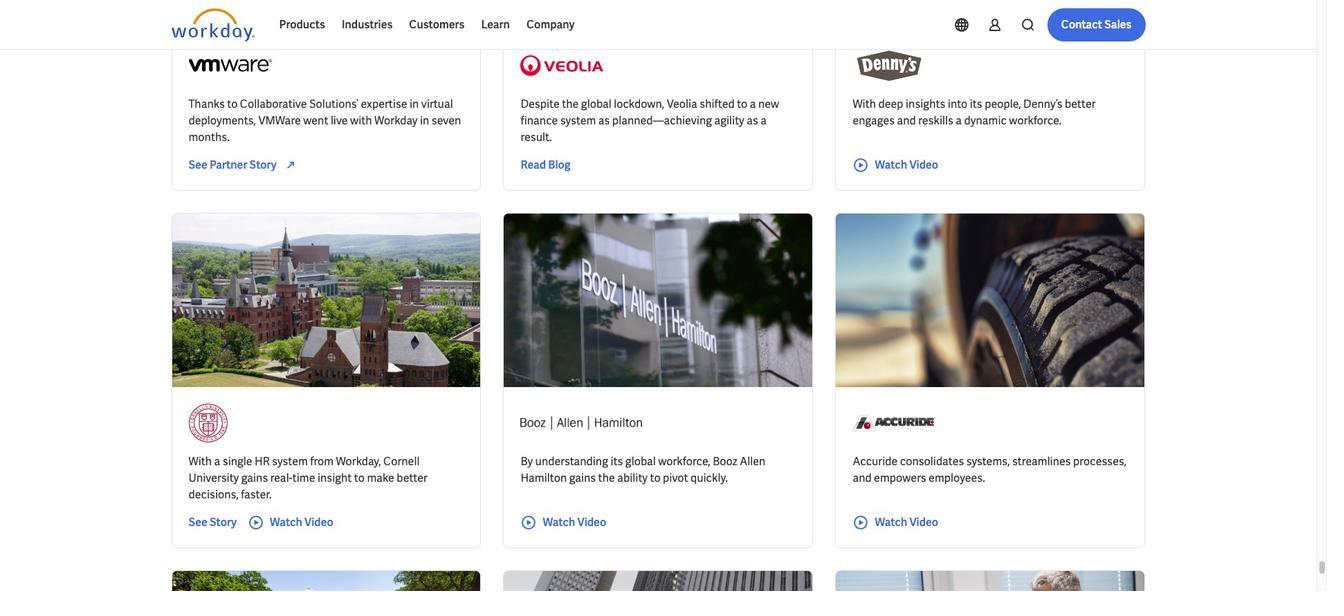 Task type: describe. For each thing, give the bounding box(es) containing it.
more
[[475, 15, 498, 28]]

denny's
[[1024, 97, 1063, 111]]

watch for with deep insights into its people, denny's better engages and reskills a dynamic workforce.
[[875, 158, 908, 172]]

global inside by understanding its global workforce, booz allen hamilton gains the ability to pivot quickly.
[[626, 455, 656, 469]]

company
[[527, 17, 575, 32]]

vmware image
[[189, 46, 272, 85]]

industries button
[[334, 8, 401, 42]]

decisions,
[[189, 488, 239, 502]]

finance
[[521, 113, 558, 128]]

company button
[[518, 8, 583, 42]]

see partner story
[[189, 158, 277, 172]]

hamilton
[[521, 471, 567, 486]]

live
[[331, 113, 348, 128]]

a inside with deep insights into its people, denny's better engages and reskills a dynamic workforce.
[[956, 113, 962, 128]]

and inside accuride consolidates systems, streamlines processes, and empowers employees.
[[853, 471, 872, 486]]

single
[[223, 455, 252, 469]]

watch video link for accuride consolidates systems, streamlines processes, and empowers employees.
[[853, 515, 939, 531]]

lockdown,
[[614, 97, 665, 111]]

watch video link for with deep insights into its people, denny's better engages and reskills a dynamic workforce.
[[853, 157, 939, 174]]

thanks
[[189, 97, 225, 111]]

see story
[[189, 516, 237, 530]]

better inside with deep insights into its people, denny's better engages and reskills a dynamic workforce.
[[1065, 97, 1096, 111]]

from
[[310, 455, 334, 469]]

booz
[[713, 455, 738, 469]]

workday,
[[336, 455, 381, 469]]

university
[[189, 471, 239, 486]]

topic
[[182, 15, 206, 28]]

watch video for accuride consolidates systems, streamlines processes, and empowers employees.
[[875, 516, 939, 530]]

consolidates
[[900, 455, 964, 469]]

gains inside by understanding its global workforce, booz allen hamilton gains the ability to pivot quickly.
[[569, 471, 596, 486]]

read blog
[[521, 158, 571, 172]]

better inside with a single hr system from workday, cornell university gains real-time insight to make better decisions, faster.
[[397, 471, 428, 486]]

gains inside with a single hr system from workday, cornell university gains real-time insight to make better decisions, faster.
[[241, 471, 268, 486]]

with for with a single hr system from workday, cornell university gains real-time insight to make better decisions, faster.
[[189, 455, 212, 469]]

with deep insights into its people, denny's better engages and reskills a dynamic workforce.
[[853, 97, 1096, 128]]

accuride consolidates systems, streamlines processes, and empowers employees.
[[853, 455, 1127, 486]]

veolia (es) uk limited (fin) image
[[521, 46, 604, 85]]

2 as from the left
[[747, 113, 759, 128]]

despite the global lockdown, veolia shifted to a new finance system as planned—achieving agility as a result.
[[521, 97, 779, 145]]

video for by understanding its global workforce, booz allen hamilton gains the ability to pivot quickly.
[[578, 516, 606, 530]]

quickly.
[[691, 471, 728, 486]]

cornell university image
[[189, 404, 227, 443]]

see for see partner story
[[189, 158, 207, 172]]

deep
[[879, 97, 904, 111]]

systems,
[[967, 455, 1010, 469]]

clear all button
[[537, 8, 582, 35]]

outcome
[[384, 15, 425, 28]]

result.
[[521, 130, 552, 145]]

clear
[[541, 15, 564, 28]]

reskills
[[919, 113, 954, 128]]

read
[[521, 158, 546, 172]]

blog
[[548, 158, 571, 172]]

Search Customer Stories text field
[[949, 9, 1119, 33]]

watch video down time
[[270, 516, 333, 530]]

video down with a single hr system from workday, cornell university gains real-time insight to make better decisions, faster. at the left bottom of the page
[[305, 516, 333, 530]]

faster.
[[241, 488, 272, 502]]

new
[[759, 97, 779, 111]]

to inside thanks to collaborative solutions' expertise in virtual deployments, vmware went live with workday in seven months.
[[227, 97, 238, 111]]

watch video link down faster.
[[248, 515, 333, 531]]

learn
[[481, 17, 510, 32]]

thanks to collaborative solutions' expertise in virtual deployments, vmware went live with workday in seven months.
[[189, 97, 461, 145]]

into
[[948, 97, 968, 111]]

the inside by understanding its global workforce, booz allen hamilton gains the ability to pivot quickly.
[[598, 471, 615, 486]]

insight
[[318, 471, 352, 486]]

watch video link for by understanding its global workforce, booz allen hamilton gains the ability to pivot quickly.
[[521, 515, 606, 531]]

to inside with a single hr system from workday, cornell university gains real-time insight to make better decisions, faster.
[[354, 471, 365, 486]]

veolia
[[667, 97, 698, 111]]

insights
[[906, 97, 946, 111]]

more button
[[464, 8, 526, 35]]

watch down faster.
[[270, 516, 302, 530]]

solutions'
[[309, 97, 359, 111]]

went
[[303, 113, 328, 128]]

despite
[[521, 97, 560, 111]]

to inside despite the global lockdown, veolia shifted to a new finance system as planned—achieving agility as a result.
[[737, 97, 748, 111]]

planned—achieving
[[612, 113, 712, 128]]

watch for accuride consolidates systems, streamlines processes, and empowers employees.
[[875, 516, 908, 530]]

read blog link
[[521, 157, 571, 174]]

partner
[[210, 158, 247, 172]]

see story link
[[189, 515, 237, 531]]

topic button
[[171, 8, 234, 35]]

denny's, inc. image
[[853, 46, 927, 85]]

contact sales
[[1062, 17, 1132, 32]]

months.
[[189, 130, 230, 145]]

a inside with a single hr system from workday, cornell university gains real-time insight to make better decisions, faster.
[[214, 455, 220, 469]]

collaborative
[[240, 97, 307, 111]]

its inside with deep insights into its people, denny's better engages and reskills a dynamic workforce.
[[970, 97, 983, 111]]



Task type: locate. For each thing, give the bounding box(es) containing it.
0 vertical spatial story
[[250, 158, 277, 172]]

deployments,
[[189, 113, 256, 128]]

a down into
[[956, 113, 962, 128]]

1 vertical spatial better
[[397, 471, 428, 486]]

with
[[853, 97, 876, 111], [189, 455, 212, 469]]

a left 'new'
[[750, 97, 756, 111]]

global
[[581, 97, 612, 111], [626, 455, 656, 469]]

the right 'despite'
[[562, 97, 579, 111]]

with up engages
[[853, 97, 876, 111]]

as
[[599, 113, 610, 128], [747, 113, 759, 128]]

customers button
[[401, 8, 473, 42]]

a up university
[[214, 455, 220, 469]]

virtual
[[421, 97, 453, 111]]

1 horizontal spatial better
[[1065, 97, 1096, 111]]

watch video link down empowers
[[853, 515, 939, 531]]

1 horizontal spatial gains
[[569, 471, 596, 486]]

with a single hr system from workday, cornell university gains real-time insight to make better decisions, faster.
[[189, 455, 428, 502]]

0 vertical spatial see
[[189, 158, 207, 172]]

1 vertical spatial global
[[626, 455, 656, 469]]

watch down engages
[[875, 158, 908, 172]]

the left ability
[[598, 471, 615, 486]]

1 horizontal spatial the
[[598, 471, 615, 486]]

watch down empowers
[[875, 516, 908, 530]]

video down reskills
[[910, 158, 939, 172]]

customers
[[409, 17, 465, 32]]

make
[[367, 471, 395, 486]]

1 horizontal spatial system
[[561, 113, 596, 128]]

by understanding its global workforce, booz allen hamilton gains the ability to pivot quickly.
[[521, 455, 766, 486]]

go to the homepage image
[[171, 8, 254, 42]]

vmware
[[259, 113, 301, 128]]

streamlines
[[1013, 455, 1071, 469]]

with inside with deep insights into its people, denny's better engages and reskills a dynamic workforce.
[[853, 97, 876, 111]]

and inside with deep insights into its people, denny's better engages and reskills a dynamic workforce.
[[897, 113, 916, 128]]

video
[[910, 158, 939, 172], [305, 516, 333, 530], [578, 516, 606, 530], [910, 516, 939, 530]]

watch video link down engages
[[853, 157, 939, 174]]

1 as from the left
[[599, 113, 610, 128]]

1 vertical spatial with
[[189, 455, 212, 469]]

1 gains from the left
[[241, 471, 268, 486]]

2 gains from the left
[[569, 471, 596, 486]]

system inside with a single hr system from workday, cornell university gains real-time insight to make better decisions, faster.
[[272, 455, 308, 469]]

watch video for with deep insights into its people, denny's better engages and reskills a dynamic workforce.
[[875, 158, 939, 172]]

0 vertical spatial the
[[562, 97, 579, 111]]

as right agility
[[747, 113, 759, 128]]

see down months.
[[189, 158, 207, 172]]

better
[[1065, 97, 1096, 111], [397, 471, 428, 486]]

0 vertical spatial its
[[970, 97, 983, 111]]

in down virtual in the left of the page
[[420, 113, 429, 128]]

with for with deep insights into its people, denny's better engages and reskills a dynamic workforce.
[[853, 97, 876, 111]]

by
[[521, 455, 533, 469]]

and down 'deep'
[[897, 113, 916, 128]]

the inside despite the global lockdown, veolia shifted to a new finance system as planned—achieving agility as a result.
[[562, 97, 579, 111]]

and down accuride
[[853, 471, 872, 486]]

see partner story link
[[189, 157, 304, 174]]

see
[[189, 158, 207, 172], [189, 516, 207, 530]]

hr
[[255, 455, 270, 469]]

time
[[293, 471, 315, 486]]

its right into
[[970, 97, 983, 111]]

watch video down hamilton in the left bottom of the page
[[543, 516, 606, 530]]

workday
[[375, 113, 418, 128]]

with
[[350, 113, 372, 128]]

watch video link down hamilton in the left bottom of the page
[[521, 515, 606, 531]]

gains up faster.
[[241, 471, 268, 486]]

see for see story
[[189, 516, 207, 530]]

story right partner
[[250, 158, 277, 172]]

0 horizontal spatial in
[[410, 97, 419, 111]]

dynamic
[[965, 113, 1007, 128]]

watch video down empowers
[[875, 516, 939, 530]]

0 horizontal spatial system
[[272, 455, 308, 469]]

1 horizontal spatial its
[[970, 97, 983, 111]]

1 vertical spatial the
[[598, 471, 615, 486]]

story
[[250, 158, 277, 172], [210, 516, 237, 530]]

0 horizontal spatial its
[[611, 455, 623, 469]]

watch video link
[[853, 157, 939, 174], [248, 515, 333, 531], [521, 515, 606, 531], [853, 515, 939, 531]]

gains
[[241, 471, 268, 486], [569, 471, 596, 486]]

expertise
[[361, 97, 407, 111]]

system right finance
[[561, 113, 596, 128]]

booz allen hamilton, inc. image
[[521, 404, 643, 443]]

watch video for by understanding its global workforce, booz allen hamilton gains the ability to pivot quickly.
[[543, 516, 606, 530]]

pivot
[[663, 471, 688, 486]]

industry
[[256, 15, 293, 28]]

watch down hamilton in the left bottom of the page
[[543, 516, 575, 530]]

0 horizontal spatial story
[[210, 516, 237, 530]]

in left virtual in the left of the page
[[410, 97, 419, 111]]

employees.
[[929, 471, 986, 486]]

2 see from the top
[[189, 516, 207, 530]]

1 vertical spatial in
[[420, 113, 429, 128]]

0 horizontal spatial gains
[[241, 471, 268, 486]]

1 horizontal spatial global
[[626, 455, 656, 469]]

watch video
[[875, 158, 939, 172], [270, 516, 333, 530], [543, 516, 606, 530], [875, 516, 939, 530]]

1 vertical spatial system
[[272, 455, 308, 469]]

business outcome
[[342, 15, 425, 28]]

better right "denny's"
[[1065, 97, 1096, 111]]

system up real-
[[272, 455, 308, 469]]

engages
[[853, 113, 895, 128]]

watch for by understanding its global workforce, booz allen hamilton gains the ability to pivot quickly.
[[543, 516, 575, 530]]

1 vertical spatial its
[[611, 455, 623, 469]]

a down 'new'
[[761, 113, 767, 128]]

its
[[970, 97, 983, 111], [611, 455, 623, 469]]

0 vertical spatial system
[[561, 113, 596, 128]]

see down decisions, on the left of page
[[189, 516, 207, 530]]

global left lockdown,
[[581, 97, 612, 111]]

0 vertical spatial with
[[853, 97, 876, 111]]

system inside despite the global lockdown, veolia shifted to a new finance system as planned—achieving agility as a result.
[[561, 113, 596, 128]]

industries
[[342, 17, 393, 32]]

1 vertical spatial and
[[853, 471, 872, 486]]

0 horizontal spatial as
[[599, 113, 610, 128]]

to inside by understanding its global workforce, booz allen hamilton gains the ability to pivot quickly.
[[650, 471, 661, 486]]

products button
[[271, 8, 334, 42]]

better down the cornell
[[397, 471, 428, 486]]

video for with deep insights into its people, denny's better engages and reskills a dynamic workforce.
[[910, 158, 939, 172]]

workforce.
[[1009, 113, 1062, 128]]

to left pivot
[[650, 471, 661, 486]]

understanding
[[535, 455, 608, 469]]

1 horizontal spatial as
[[747, 113, 759, 128]]

contact sales link
[[1048, 8, 1146, 42]]

global up ability
[[626, 455, 656, 469]]

1 vertical spatial see
[[189, 516, 207, 530]]

cornell
[[384, 455, 420, 469]]

with inside with a single hr system from workday, cornell university gains real-time insight to make better decisions, faster.
[[189, 455, 212, 469]]

story down decisions, on the left of page
[[210, 516, 237, 530]]

system
[[561, 113, 596, 128], [272, 455, 308, 469]]

1 horizontal spatial and
[[897, 113, 916, 128]]

0 vertical spatial global
[[581, 97, 612, 111]]

accuride corporation image
[[853, 404, 936, 443]]

the
[[562, 97, 579, 111], [598, 471, 615, 486]]

industry button
[[245, 8, 320, 35]]

0 horizontal spatial with
[[189, 455, 212, 469]]

story inside see story link
[[210, 516, 237, 530]]

learn button
[[473, 8, 518, 42]]

people,
[[985, 97, 1021, 111]]

seven
[[432, 113, 461, 128]]

empowers
[[874, 471, 927, 486]]

0 horizontal spatial better
[[397, 471, 428, 486]]

as left planned—achieving
[[599, 113, 610, 128]]

its up ability
[[611, 455, 623, 469]]

its inside by understanding its global workforce, booz allen hamilton gains the ability to pivot quickly.
[[611, 455, 623, 469]]

watch video down reskills
[[875, 158, 939, 172]]

0 horizontal spatial global
[[581, 97, 612, 111]]

0 horizontal spatial and
[[853, 471, 872, 486]]

1 horizontal spatial in
[[420, 113, 429, 128]]

sales
[[1105, 17, 1132, 32]]

to up agility
[[737, 97, 748, 111]]

workforce,
[[658, 455, 711, 469]]

1 horizontal spatial with
[[853, 97, 876, 111]]

all
[[566, 15, 578, 28]]

products
[[279, 17, 325, 32]]

1 horizontal spatial story
[[250, 158, 277, 172]]

real-
[[270, 471, 293, 486]]

gains down understanding
[[569, 471, 596, 486]]

1 vertical spatial story
[[210, 516, 237, 530]]

agility
[[715, 113, 745, 128]]

0 vertical spatial and
[[897, 113, 916, 128]]

in
[[410, 97, 419, 111], [420, 113, 429, 128]]

contact
[[1062, 17, 1103, 32]]

business
[[342, 15, 382, 28]]

clear all
[[541, 15, 578, 28]]

0 vertical spatial in
[[410, 97, 419, 111]]

to down workday, on the left bottom of the page
[[354, 471, 365, 486]]

1 see from the top
[[189, 158, 207, 172]]

video for accuride consolidates systems, streamlines processes, and empowers employees.
[[910, 516, 939, 530]]

shifted
[[700, 97, 735, 111]]

video down empowers
[[910, 516, 939, 530]]

global inside despite the global lockdown, veolia shifted to a new finance system as planned—achieving agility as a result.
[[581, 97, 612, 111]]

story inside see partner story link
[[250, 158, 277, 172]]

0 horizontal spatial the
[[562, 97, 579, 111]]

accuride
[[853, 455, 898, 469]]

to
[[227, 97, 238, 111], [737, 97, 748, 111], [354, 471, 365, 486], [650, 471, 661, 486]]

watch
[[875, 158, 908, 172], [270, 516, 302, 530], [543, 516, 575, 530], [875, 516, 908, 530]]

with up university
[[189, 455, 212, 469]]

video down understanding
[[578, 516, 606, 530]]

0 vertical spatial better
[[1065, 97, 1096, 111]]

ability
[[618, 471, 648, 486]]

processes,
[[1074, 455, 1127, 469]]

to up deployments,
[[227, 97, 238, 111]]



Task type: vqa. For each thing, say whether or not it's contained in the screenshot.
the harness the power of data for more complete insight
no



